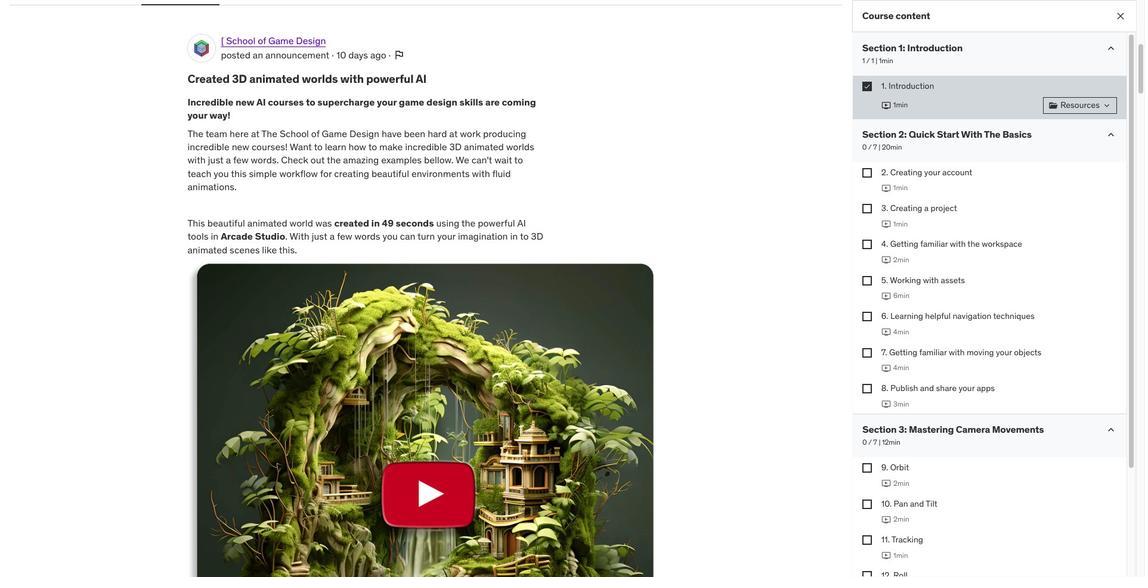 Task type: describe. For each thing, give the bounding box(es) containing it.
like
[[262, 244, 277, 256]]

few inside . with just a few words you can turn your imagination in to 3d animated scenes like this.
[[337, 231, 352, 242]]

7 inside section 2: quick start with the basics 0 / 7 | 20min
[[874, 142, 877, 151]]

coming
[[502, 96, 536, 108]]

small image for section 2: quick start with the basics
[[1106, 129, 1118, 141]]

the team here at the school of game design have been hard at work producing incredible new courses! want to learn how to make incredible 3d animated worlds with just a few words. check out the amazing examples bellow. we can't wait to teach you this simple workflow for creating beautiful environments with fluid animations.
[[188, 127, 535, 193]]

familiar for moving
[[920, 347, 947, 358]]

words.
[[251, 154, 279, 166]]

this
[[231, 168, 247, 179]]

play tracking image
[[882, 551, 891, 561]]

play getting familiar with the workspace image
[[882, 256, 891, 265]]

resources button
[[1044, 97, 1118, 114]]

3min
[[894, 400, 910, 408]]

camera
[[956, 424, 991, 436]]

assets
[[941, 275, 966, 286]]

work
[[460, 127, 481, 139]]

11.
[[882, 535, 890, 545]]

a inside sidebar element
[[925, 203, 929, 214]]

scenes
[[230, 244, 260, 256]]

in inside . with just a few words you can turn your imagination in to 3d animated scenes like this.
[[510, 231, 518, 242]]

with left assets
[[924, 275, 939, 286]]

2 1 from the left
[[872, 56, 875, 65]]

4min for getting
[[894, 363, 910, 372]]

and for share
[[921, 383, 935, 394]]

supercharge
[[318, 96, 375, 108]]

posted
[[221, 49, 251, 61]]

announcement
[[266, 49, 330, 61]]

turn
[[418, 231, 435, 242]]

your right moving
[[997, 347, 1013, 358]]

to inside . with just a few words you can turn your imagination in to 3d animated scenes like this.
[[520, 231, 529, 242]]

to right "how"
[[369, 141, 377, 153]]

with up supercharge
[[340, 72, 364, 86]]

0 vertical spatial 3d
[[232, 72, 247, 86]]

.
[[285, 231, 288, 242]]

teach
[[188, 168, 212, 179]]

working
[[890, 275, 922, 286]]

using the powerful ai tools in
[[188, 217, 526, 242]]

play creating a project image
[[882, 220, 891, 229]]

out
[[311, 154, 325, 166]]

skills
[[460, 96, 484, 108]]

quick
[[909, 128, 935, 140]]

1min right play introduction icon
[[894, 100, 908, 109]]

created
[[334, 217, 369, 229]]

2:
[[899, 128, 907, 140]]

11. tracking
[[882, 535, 924, 545]]

studio
[[255, 231, 285, 242]]

wait
[[495, 154, 512, 166]]

bellow.
[[424, 154, 454, 166]]

design
[[427, 96, 458, 108]]

been
[[404, 127, 426, 139]]

1 horizontal spatial in
[[372, 217, 380, 229]]

3.
[[882, 203, 889, 214]]

examples
[[381, 154, 422, 166]]

basics
[[1003, 128, 1032, 140]]

powerful inside using the powerful ai tools in
[[478, 217, 515, 229]]

with left moving
[[949, 347, 965, 358]]

2min for pan
[[894, 515, 910, 524]]

5. working with assets
[[882, 275, 966, 286]]

of inside "the team here at the school of game design have been hard at work producing incredible new courses! want to learn how to make incredible 3d animated worlds with just a few words. check out the amazing examples bellow. we can't wait to teach you this simple workflow for creating beautiful environments with fluid animations."
[[311, 127, 320, 139]]

0 horizontal spatial the
[[188, 127, 204, 139]]

0 vertical spatial ai
[[416, 72, 427, 86]]

9.
[[882, 463, 889, 473]]

fluid
[[493, 168, 511, 179]]

course content
[[863, 10, 931, 22]]

close course content sidebar image
[[1115, 10, 1127, 22]]

xsmall image for 11. tracking
[[863, 536, 872, 545]]

7. getting familiar with moving your objects
[[882, 347, 1042, 358]]

seconds
[[396, 217, 434, 229]]

play working with assets image
[[882, 292, 891, 301]]

team
[[206, 127, 227, 139]]

creating for a
[[891, 203, 923, 214]]

0 horizontal spatial powerful
[[366, 72, 414, 86]]

10
[[337, 49, 346, 61]]

in inside using the powerful ai tools in
[[211, 231, 219, 242]]

section 1: introduction button
[[863, 42, 963, 54]]

your inside . with just a few words you can turn your imagination in to 3d animated scenes like this.
[[438, 231, 456, 242]]

1min for 2.
[[894, 183, 908, 192]]

ai inside incredible new ai courses to supercharge your game design skills are coming your way!
[[257, 96, 266, 108]]

1 vertical spatial beautiful
[[208, 217, 245, 229]]

xsmall image for 4. getting familiar with the workspace
[[863, 240, 872, 250]]

we
[[456, 154, 470, 166]]

arcade
[[221, 231, 253, 242]]

[ school of game design link
[[221, 34, 326, 47]]

animated up courses
[[249, 72, 300, 86]]

12min
[[882, 438, 901, 447]]

your down incredible
[[188, 109, 207, 121]]

animated inside "the team here at the school of game design have been hard at work producing incredible new courses! want to learn how to make incredible 3d animated worlds with just a few words. check out the amazing examples bellow. we can't wait to teach you this simple workflow for creating beautiful environments with fluid animations."
[[464, 141, 504, 153]]

resources
[[1061, 100, 1100, 110]]

49
[[382, 217, 394, 229]]

incredible
[[188, 96, 234, 108]]

movements
[[993, 424, 1044, 436]]

xsmall image for 5. working with assets
[[863, 276, 872, 286]]

play getting familiar with moving your objects image
[[882, 364, 891, 373]]

navigation
[[953, 311, 992, 322]]

6min
[[894, 291, 910, 300]]

techniques
[[994, 311, 1035, 322]]

getting for 4.
[[891, 239, 919, 250]]

imagination
[[458, 231, 508, 242]]

are
[[486, 96, 500, 108]]

game
[[399, 96, 425, 108]]

2. creating your account
[[882, 167, 973, 178]]

orbit
[[891, 463, 910, 473]]

section 3: mastering camera movements button
[[863, 424, 1044, 436]]

play introduction image
[[882, 101, 891, 110]]

objects
[[1015, 347, 1042, 358]]

4min for learning
[[894, 327, 910, 336]]

9. orbit
[[882, 463, 910, 473]]

10. pan and tilt
[[882, 499, 938, 509]]

your left apps
[[959, 383, 975, 394]]

courses
[[268, 96, 304, 108]]

section for section 3: mastering camera movements
[[863, 424, 897, 436]]

20min
[[882, 142, 902, 151]]

mastering
[[909, 424, 954, 436]]

animations.
[[188, 181, 237, 193]]

0 inside section 3: mastering camera movements 0 / 7 | 12min
[[863, 438, 867, 447]]

tools
[[188, 231, 209, 242]]

moving
[[967, 347, 995, 358]]

the inside "the team here at the school of game design have been hard at work producing incredible new courses! want to learn how to make incredible 3d animated worlds with just a few words. check out the amazing examples bellow. we can't wait to teach you this simple workflow for creating beautiful environments with fluid animations."
[[327, 154, 341, 166]]

new inside incredible new ai courses to supercharge your game design skills are coming your way!
[[236, 96, 255, 108]]

the inside section 2: quick start with the basics 0 / 7 | 20min
[[985, 128, 1001, 140]]

xsmall image for 6. learning helpful navigation techniques
[[863, 312, 872, 322]]

days
[[349, 49, 368, 61]]

7 inside section 3: mastering camera movements 0 / 7 | 12min
[[874, 438, 877, 447]]

workflow
[[280, 168, 318, 179]]

/ inside section 1: introduction 1 / 1 | 1min
[[867, 56, 870, 65]]

with inside . with just a few words you can turn your imagination in to 3d animated scenes like this.
[[290, 231, 309, 242]]

6. learning helpful navigation techniques
[[882, 311, 1035, 322]]

getting for 7.
[[890, 347, 918, 358]]

environments
[[412, 168, 470, 179]]

design inside "the team here at the school of game design have been hard at work producing incredible new courses! want to learn how to make incredible 3d animated worlds with just a few words. check out the amazing examples bellow. we can't wait to teach you this simple workflow for creating beautiful environments with fluid animations."
[[350, 127, 380, 139]]

8.
[[882, 383, 889, 394]]

share
[[937, 383, 957, 394]]

section 1: introduction 1 / 1 | 1min
[[863, 42, 963, 65]]

play pan and tilt image
[[882, 515, 891, 525]]

section for section 1: introduction
[[863, 42, 897, 54]]

| inside section 1: introduction 1 / 1 | 1min
[[876, 56, 878, 65]]

of inside [ school of game design posted an announcement · 10 days ago ·
[[258, 35, 266, 47]]

course
[[863, 10, 894, 22]]

. with just a few words you can turn your imagination in to 3d animated scenes like this.
[[188, 231, 544, 256]]

6.
[[882, 311, 889, 322]]



Task type: vqa. For each thing, say whether or not it's contained in the screenshot.
OBJECTS
yes



Task type: locate. For each thing, give the bounding box(es) containing it.
| inside section 2: quick start with the basics 0 / 7 | 20min
[[879, 142, 881, 151]]

1 vertical spatial introduction
[[889, 81, 935, 91]]

can
[[400, 231, 416, 242]]

1 7 from the top
[[874, 142, 877, 151]]

have
[[382, 127, 402, 139]]

/
[[867, 56, 870, 65], [869, 142, 872, 151], [869, 438, 872, 447]]

0 left 12min
[[863, 438, 867, 447]]

2 horizontal spatial 3d
[[531, 231, 544, 242]]

/ left 20min
[[869, 142, 872, 151]]

1 horizontal spatial just
[[312, 231, 327, 242]]

just
[[208, 154, 224, 166], [312, 231, 327, 242]]

creating right 3.
[[891, 203, 923, 214]]

1min up 1.
[[880, 56, 894, 65]]

0 horizontal spatial of
[[258, 35, 266, 47]]

check
[[281, 154, 308, 166]]

ai
[[416, 72, 427, 86], [257, 96, 266, 108], [517, 217, 526, 229]]

1 vertical spatial /
[[869, 142, 872, 151]]

2min for orbit
[[894, 479, 910, 488]]

| left 12min
[[879, 438, 881, 447]]

of up want
[[311, 127, 320, 139]]

tracking
[[892, 535, 924, 545]]

2 4min from the top
[[894, 363, 910, 372]]

0 vertical spatial 4min
[[894, 327, 910, 336]]

1 vertical spatial small image
[[1106, 129, 1118, 141]]

animated down tools
[[188, 244, 228, 256]]

new up the here
[[236, 96, 255, 108]]

3 2min from the top
[[894, 515, 910, 524]]

section left 1:
[[863, 42, 897, 54]]

2 vertical spatial |
[[879, 438, 881, 447]]

1 vertical spatial 4min
[[894, 363, 910, 372]]

familiar for the
[[921, 239, 948, 250]]

1 section from the top
[[863, 42, 897, 54]]

powerful down the report abuse 'image' at the top of page
[[366, 72, 414, 86]]

xsmall image left 2.
[[863, 168, 872, 178]]

1min for 11.
[[894, 551, 908, 560]]

0 horizontal spatial ai
[[257, 96, 266, 108]]

4min right play getting familiar with moving your objects icon
[[894, 363, 910, 372]]

workspace
[[982, 239, 1023, 250]]

in right tools
[[211, 231, 219, 242]]

publish
[[891, 383, 919, 394]]

2 section from the top
[[863, 128, 897, 140]]

xsmall image for 3. creating a project
[[863, 204, 872, 214]]

0 vertical spatial creating
[[891, 167, 923, 178]]

1 0 from the top
[[863, 142, 867, 151]]

section inside section 1: introduction 1 / 1 | 1min
[[863, 42, 897, 54]]

1 horizontal spatial beautiful
[[372, 168, 409, 179]]

and
[[921, 383, 935, 394], [911, 499, 925, 509]]

0
[[863, 142, 867, 151], [863, 438, 867, 447]]

beautiful up arcade
[[208, 217, 245, 229]]

section inside section 2: quick start with the basics 0 / 7 | 20min
[[863, 128, 897, 140]]

1 horizontal spatial game
[[322, 127, 347, 139]]

section for section 2: quick start with the basics
[[863, 128, 897, 140]]

[
[[221, 35, 224, 47]]

0 horizontal spatial at
[[251, 127, 260, 139]]

2min for getting
[[894, 255, 910, 264]]

with inside section 2: quick start with the basics 0 / 7 | 20min
[[962, 128, 983, 140]]

1 vertical spatial a
[[925, 203, 929, 214]]

xsmall image left 3.
[[863, 204, 872, 214]]

to up out
[[314, 141, 323, 153]]

the
[[327, 154, 341, 166], [462, 217, 476, 229], [968, 239, 980, 250]]

1 at from the left
[[251, 127, 260, 139]]

report abuse image
[[393, 49, 405, 61]]

2 at from the left
[[450, 127, 458, 139]]

few inside "the team here at the school of game design have been hard at work producing incredible new courses! want to learn how to make incredible 3d animated worlds with just a few words. check out the amazing examples bellow. we can't wait to teach you this simple workflow for creating beautiful environments with fluid animations."
[[233, 154, 249, 166]]

design inside [ school of game design posted an announcement · 10 days ago ·
[[296, 35, 326, 47]]

to
[[306, 96, 316, 108], [314, 141, 323, 153], [369, 141, 377, 153], [515, 154, 523, 166], [520, 231, 529, 242]]

1 horizontal spatial 1
[[872, 56, 875, 65]]

0 vertical spatial with
[[962, 128, 983, 140]]

new inside "the team here at the school of game design have been hard at work producing incredible new courses! want to learn how to make incredible 3d animated worlds with just a few words. check out the amazing examples bellow. we can't wait to teach you this simple workflow for creating beautiful environments with fluid animations."
[[232, 141, 249, 153]]

0 horizontal spatial design
[[296, 35, 326, 47]]

created
[[188, 72, 230, 86]]

world
[[290, 217, 313, 229]]

few
[[233, 154, 249, 166], [337, 231, 352, 242]]

1 vertical spatial powerful
[[478, 217, 515, 229]]

this
[[188, 217, 205, 229]]

ai inside using the powerful ai tools in
[[517, 217, 526, 229]]

3d inside "the team here at the school of game design have been hard at work producing incredible new courses! want to learn how to make incredible 3d animated worlds with just a few words. check out the amazing examples bellow. we can't wait to teach you this simple workflow for creating beautiful environments with fluid animations."
[[450, 141, 462, 153]]

xsmall image for 2. creating your account
[[863, 168, 872, 178]]

to right imagination
[[520, 231, 529, 242]]

beautiful
[[372, 168, 409, 179], [208, 217, 245, 229]]

xsmall image
[[863, 82, 872, 91], [863, 240, 872, 250], [863, 276, 872, 286], [863, 312, 872, 322], [863, 464, 872, 473], [863, 572, 872, 578]]

1 horizontal spatial ai
[[416, 72, 427, 86]]

/ inside section 3: mastering camera movements 0 / 7 | 12min
[[869, 438, 872, 447]]

section 2: quick start with the basics 0 / 7 | 20min
[[863, 128, 1032, 151]]

1 horizontal spatial design
[[350, 127, 380, 139]]

1 vertical spatial ai
[[257, 96, 266, 108]]

introduction right 1:
[[908, 42, 963, 54]]

5 xsmall image from the top
[[863, 464, 872, 473]]

4. getting familiar with the workspace
[[882, 239, 1023, 250]]

0 horizontal spatial the
[[327, 154, 341, 166]]

account
[[943, 167, 973, 178]]

| down section 1: introduction dropdown button
[[876, 56, 878, 65]]

1 vertical spatial |
[[879, 142, 881, 151]]

start
[[937, 128, 960, 140]]

1 1 from the left
[[863, 56, 865, 65]]

2 xsmall image from the top
[[863, 240, 872, 250]]

few up this
[[233, 154, 249, 166]]

2min right "play getting familiar with the workspace" icon
[[894, 255, 910, 264]]

play publish and share your apps image
[[882, 400, 891, 409]]

worlds down producing
[[506, 141, 535, 153]]

xsmall image left "8."
[[863, 384, 872, 394]]

a left project
[[925, 203, 929, 214]]

7 left 12min
[[874, 438, 877, 447]]

1:
[[899, 42, 906, 54]]

the
[[188, 127, 204, 139], [262, 127, 278, 139], [985, 128, 1001, 140]]

7 left 20min
[[874, 142, 877, 151]]

just inside "the team here at the school of game design have been hard at work producing incredible new courses! want to learn how to make incredible 3d animated worlds with just a few words. check out the amazing examples bellow. we can't wait to teach you this simple workflow for creating beautiful environments with fluid animations."
[[208, 154, 224, 166]]

xsmall image for 7. getting familiar with moving your objects
[[863, 348, 872, 358]]

creating
[[891, 167, 923, 178], [891, 203, 923, 214]]

1 vertical spatial creating
[[891, 203, 923, 214]]

0 vertical spatial the
[[327, 154, 341, 166]]

school up posted
[[226, 35, 256, 47]]

1 horizontal spatial the
[[262, 127, 278, 139]]

1 vertical spatial school
[[280, 127, 309, 139]]

1 vertical spatial just
[[312, 231, 327, 242]]

section up 12min
[[863, 424, 897, 436]]

2 horizontal spatial ai
[[517, 217, 526, 229]]

0 horizontal spatial school
[[226, 35, 256, 47]]

0 horizontal spatial worlds
[[302, 72, 338, 86]]

1 vertical spatial the
[[462, 217, 476, 229]]

xsmall image for 10. pan and tilt
[[863, 500, 872, 509]]

just inside . with just a few words you can turn your imagination in to 3d animated scenes like this.
[[312, 231, 327, 242]]

2 vertical spatial /
[[869, 438, 872, 447]]

0 vertical spatial getting
[[891, 239, 919, 250]]

1 horizontal spatial with
[[962, 128, 983, 140]]

1 creating from the top
[[891, 167, 923, 178]]

powerful
[[366, 72, 414, 86], [478, 217, 515, 229]]

1min right play creating a project image
[[894, 219, 908, 228]]

3:
[[899, 424, 907, 436]]

tilt
[[926, 499, 938, 509]]

your
[[377, 96, 397, 108], [188, 109, 207, 121], [925, 167, 941, 178], [438, 231, 456, 242], [997, 347, 1013, 358], [959, 383, 975, 394]]

the left basics
[[985, 128, 1001, 140]]

2 horizontal spatial the
[[968, 239, 980, 250]]

1 down course
[[863, 56, 865, 65]]

0 vertical spatial beautiful
[[372, 168, 409, 179]]

with up teach
[[188, 154, 206, 166]]

0 left 20min
[[863, 142, 867, 151]]

1 vertical spatial 7
[[874, 438, 877, 447]]

·
[[332, 49, 334, 61], [389, 49, 391, 61]]

3d inside . with just a few words you can turn your imagination in to 3d animated scenes like this.
[[531, 231, 544, 242]]

just up teach
[[208, 154, 224, 166]]

the left "workspace"
[[968, 239, 980, 250]]

small image
[[1106, 424, 1118, 436]]

1 vertical spatial you
[[383, 231, 398, 242]]

5.
[[882, 275, 889, 286]]

1min inside section 1: introduction 1 / 1 | 1min
[[880, 56, 894, 65]]

| inside section 3: mastering camera movements 0 / 7 | 12min
[[879, 438, 881, 447]]

animated
[[249, 72, 300, 86], [464, 141, 504, 153], [248, 217, 287, 229], [188, 244, 228, 256]]

your left account
[[925, 167, 941, 178]]

1min for 3.
[[894, 219, 908, 228]]

2 vertical spatial the
[[968, 239, 980, 250]]

a inside . with just a few words you can turn your imagination in to 3d animated scenes like this.
[[330, 231, 335, 242]]

0 vertical spatial worlds
[[302, 72, 338, 86]]

1 vertical spatial familiar
[[920, 347, 947, 358]]

2 horizontal spatial the
[[985, 128, 1001, 140]]

· left 10
[[332, 49, 334, 61]]

beautiful down examples
[[372, 168, 409, 179]]

| left 20min
[[879, 142, 881, 151]]

xsmall image for 9. orbit
[[863, 464, 872, 473]]

0 horizontal spatial game
[[269, 35, 294, 47]]

2min right play pan and tilt image
[[894, 515, 910, 524]]

1 horizontal spatial worlds
[[506, 141, 535, 153]]

here
[[230, 127, 249, 139]]

learn
[[325, 141, 347, 153]]

2 vertical spatial 2min
[[894, 515, 910, 524]]

beautiful inside "the team here at the school of game design have been hard at work producing incredible new courses! want to learn how to make incredible 3d animated worlds with just a few words. check out the amazing examples bellow. we can't wait to teach you this simple workflow for creating beautiful environments with fluid animations."
[[372, 168, 409, 179]]

1 2min from the top
[[894, 255, 910, 264]]

2 vertical spatial ai
[[517, 217, 526, 229]]

1 vertical spatial with
[[290, 231, 309, 242]]

sidebar element
[[853, 0, 1137, 578]]

2 2min from the top
[[894, 479, 910, 488]]

0 horizontal spatial incredible
[[188, 141, 230, 153]]

0 vertical spatial small image
[[1106, 42, 1118, 54]]

incredible down team
[[188, 141, 230, 153]]

with
[[340, 72, 364, 86], [188, 154, 206, 166], [472, 168, 490, 179], [950, 239, 966, 250], [924, 275, 939, 286], [949, 347, 965, 358]]

school inside [ school of game design posted an announcement · 10 days ago ·
[[226, 35, 256, 47]]

1 horizontal spatial the
[[462, 217, 476, 229]]

0 vertical spatial familiar
[[921, 239, 948, 250]]

section inside section 3: mastering camera movements 0 / 7 | 12min
[[863, 424, 897, 436]]

1min
[[880, 56, 894, 65], [894, 100, 908, 109], [894, 183, 908, 192], [894, 219, 908, 228], [894, 551, 908, 560]]

with up assets
[[950, 239, 966, 250]]

0 vertical spatial school
[[226, 35, 256, 47]]

you inside . with just a few words you can turn your imagination in to 3d animated scenes like this.
[[383, 231, 398, 242]]

play creating your account image
[[882, 184, 891, 193]]

0 vertical spatial |
[[876, 56, 878, 65]]

want
[[290, 141, 312, 153]]

1 · from the left
[[332, 49, 334, 61]]

4min right play learning helpful navigation techniques "image"
[[894, 327, 910, 336]]

1 vertical spatial and
[[911, 499, 925, 509]]

producing
[[483, 127, 527, 139]]

2.
[[882, 167, 889, 178]]

1 horizontal spatial of
[[311, 127, 320, 139]]

2 0 from the top
[[863, 438, 867, 447]]

game up "announcement"
[[269, 35, 294, 47]]

0 horizontal spatial beautiful
[[208, 217, 245, 229]]

4.
[[882, 239, 889, 250]]

worlds inside "the team here at the school of game design have been hard at work producing incredible new courses! want to learn how to make incredible 3d animated worlds with just a few words. check out the amazing examples bellow. we can't wait to teach you this simple workflow for creating beautiful environments with fluid animations."
[[506, 141, 535, 153]]

getting right 4.
[[891, 239, 919, 250]]

1 vertical spatial new
[[232, 141, 249, 153]]

design
[[296, 35, 326, 47], [350, 127, 380, 139]]

2 horizontal spatial a
[[925, 203, 929, 214]]

/ down course
[[867, 56, 870, 65]]

a down the was
[[330, 231, 335, 242]]

the down learn
[[327, 154, 341, 166]]

the left team
[[188, 127, 204, 139]]

0 vertical spatial game
[[269, 35, 294, 47]]

getting right the 7.
[[890, 347, 918, 358]]

1 vertical spatial getting
[[890, 347, 918, 358]]

small image for section 1: introduction
[[1106, 42, 1118, 54]]

2min
[[894, 255, 910, 264], [894, 479, 910, 488], [894, 515, 910, 524]]

1min right play tracking icon
[[894, 551, 908, 560]]

0 horizontal spatial few
[[233, 154, 249, 166]]

you
[[214, 168, 229, 179], [383, 231, 398, 242]]

2 creating from the top
[[891, 203, 923, 214]]

creating right 2.
[[891, 167, 923, 178]]

1 horizontal spatial you
[[383, 231, 398, 242]]

1min right play creating your account image
[[894, 183, 908, 192]]

an
[[253, 49, 263, 61]]

0 vertical spatial 0
[[863, 142, 867, 151]]

with right .
[[290, 231, 309, 242]]

3d down posted
[[232, 72, 247, 86]]

was
[[316, 217, 332, 229]]

and left share
[[921, 383, 935, 394]]

xsmall image for 8. publish and share your apps
[[863, 384, 872, 394]]

1 vertical spatial of
[[311, 127, 320, 139]]

creating for your
[[891, 167, 923, 178]]

1 vertical spatial 2min
[[894, 479, 910, 488]]

at
[[251, 127, 260, 139], [450, 127, 458, 139]]

3 xsmall image from the top
[[863, 276, 872, 286]]

this beautiful animated world was created in 49 seconds
[[188, 217, 434, 229]]

incredible down 'been'
[[405, 141, 447, 153]]

2 incredible from the left
[[405, 141, 447, 153]]

content
[[896, 10, 931, 22]]

2 7 from the top
[[874, 438, 877, 447]]

the inside using the powerful ai tools in
[[462, 217, 476, 229]]

small image down close course content sidebar icon
[[1106, 42, 1118, 54]]

using
[[436, 217, 460, 229]]

/ left 12min
[[869, 438, 872, 447]]

section up 20min
[[863, 128, 897, 140]]

arcade studio
[[221, 231, 285, 242]]

1 vertical spatial 3d
[[450, 141, 462, 153]]

you up animations.
[[214, 168, 229, 179]]

words
[[355, 231, 381, 242]]

to down created 3d animated worlds with powerful ai
[[306, 96, 316, 108]]

8. publish and share your apps
[[882, 383, 995, 394]]

4 xsmall image from the top
[[863, 312, 872, 322]]

your down using
[[438, 231, 456, 242]]

3. creating a project
[[882, 203, 958, 214]]

new down the here
[[232, 141, 249, 153]]

1 down section 1: introduction dropdown button
[[872, 56, 875, 65]]

1 horizontal spatial incredible
[[405, 141, 447, 153]]

you down 49
[[383, 231, 398, 242]]

you inside "the team here at the school of game design have been hard at work producing incredible new courses! want to learn how to make incredible 3d animated worlds with just a few words. check out the amazing examples bellow. we can't wait to teach you this simple workflow for creating beautiful environments with fluid animations."
[[214, 168, 229, 179]]

and for tilt
[[911, 499, 925, 509]]

helpful
[[926, 311, 951, 322]]

6 xsmall image from the top
[[863, 572, 872, 578]]

small image
[[1106, 42, 1118, 54], [1106, 129, 1118, 141]]

0 vertical spatial introduction
[[908, 42, 963, 54]]

0 horizontal spatial 3d
[[232, 72, 247, 86]]

game
[[269, 35, 294, 47], [322, 127, 347, 139]]

animated up the studio
[[248, 217, 287, 229]]

10.
[[882, 499, 892, 509]]

getting
[[891, 239, 919, 250], [890, 347, 918, 358]]

0 vertical spatial powerful
[[366, 72, 414, 86]]

to right wait
[[515, 154, 523, 166]]

a inside "the team here at the school of game design have been hard at work producing incredible new courses! want to learn how to make incredible 3d animated worlds with just a few words. check out the amazing examples bellow. we can't wait to teach you this simple workflow for creating beautiful environments with fluid animations."
[[226, 154, 231, 166]]

and left tilt
[[911, 499, 925, 509]]

powerful up imagination
[[478, 217, 515, 229]]

section 3: mastering camera movements 0 / 7 | 12min
[[863, 424, 1044, 447]]

creating
[[334, 168, 369, 179]]

0 vertical spatial you
[[214, 168, 229, 179]]

introduction right 1.
[[889, 81, 935, 91]]

0 horizontal spatial in
[[211, 231, 219, 242]]

0 horizontal spatial 1
[[863, 56, 865, 65]]

0 vertical spatial /
[[867, 56, 870, 65]]

play learning helpful navigation techniques image
[[882, 328, 891, 337]]

0 vertical spatial of
[[258, 35, 266, 47]]

1 small image from the top
[[1106, 42, 1118, 54]]

xsmall image for 1. introduction
[[863, 82, 872, 91]]

make
[[380, 141, 403, 153]]

worlds
[[302, 72, 338, 86], [506, 141, 535, 153]]

1 vertical spatial game
[[322, 127, 347, 139]]

few down created
[[337, 231, 352, 242]]

0 inside section 2: quick start with the basics 0 / 7 | 20min
[[863, 142, 867, 151]]

school inside "the team here at the school of game design have been hard at work producing incredible new courses! want to learn how to make incredible 3d animated worlds with just a few words. check out the amazing examples bellow. we can't wait to teach you this simple workflow for creating beautiful environments with fluid animations."
[[280, 127, 309, 139]]

the inside sidebar element
[[968, 239, 980, 250]]

1.
[[882, 81, 887, 91]]

amazing
[[343, 154, 379, 166]]

1 vertical spatial few
[[337, 231, 352, 242]]

1 horizontal spatial few
[[337, 231, 352, 242]]

the up courses! in the left of the page
[[262, 127, 278, 139]]

0 horizontal spatial a
[[226, 154, 231, 166]]

familiar down helpful at the bottom of the page
[[920, 347, 947, 358]]

1 horizontal spatial powerful
[[478, 217, 515, 229]]

2 horizontal spatial in
[[510, 231, 518, 242]]

xsmall image left resources
[[1049, 101, 1059, 110]]

0 vertical spatial design
[[296, 35, 326, 47]]

xsmall image left the 7.
[[863, 348, 872, 358]]

0 vertical spatial a
[[226, 154, 231, 166]]

0 vertical spatial new
[[236, 96, 255, 108]]

just down the was
[[312, 231, 327, 242]]

in left 49
[[372, 217, 380, 229]]

play orbit image
[[882, 479, 891, 489]]

0 horizontal spatial ·
[[332, 49, 334, 61]]

1 4min from the top
[[894, 327, 910, 336]]

2 vertical spatial a
[[330, 231, 335, 242]]

3 section from the top
[[863, 424, 897, 436]]

familiar down project
[[921, 239, 948, 250]]

with right start
[[962, 128, 983, 140]]

game inside "the team here at the school of game design have been hard at work producing incredible new courses! want to learn how to make incredible 3d animated worlds with just a few words. check out the amazing examples bellow. we can't wait to teach you this simple workflow for creating beautiful environments with fluid animations."
[[322, 127, 347, 139]]

1 horizontal spatial school
[[280, 127, 309, 139]]

courses!
[[252, 141, 288, 153]]

in right imagination
[[510, 231, 518, 242]]

1 horizontal spatial a
[[330, 231, 335, 242]]

game inside [ school of game design posted an announcement · 10 days ago ·
[[269, 35, 294, 47]]

xsmall image right resources
[[1103, 101, 1112, 110]]

0 vertical spatial 7
[[874, 142, 877, 151]]

at right the here
[[251, 127, 260, 139]]

1 vertical spatial design
[[350, 127, 380, 139]]

worlds down 10
[[302, 72, 338, 86]]

/ inside section 2: quick start with the basics 0 / 7 | 20min
[[869, 142, 872, 151]]

design up "how"
[[350, 127, 380, 139]]

2 small image from the top
[[1106, 129, 1118, 141]]

1. introduction
[[882, 81, 935, 91]]

xsmall image
[[1049, 101, 1059, 110], [1103, 101, 1112, 110], [863, 168, 872, 178], [863, 204, 872, 214], [863, 348, 872, 358], [863, 384, 872, 394], [863, 500, 872, 509], [863, 536, 872, 545]]

with down can't
[[472, 168, 490, 179]]

of up an
[[258, 35, 266, 47]]

3d up the we
[[450, 141, 462, 153]]

2 · from the left
[[389, 49, 391, 61]]

introduction inside section 1: introduction 1 / 1 | 1min
[[908, 42, 963, 54]]

hard
[[428, 127, 447, 139]]

to inside incredible new ai courses to supercharge your game design skills are coming your way!
[[306, 96, 316, 108]]

1 incredible from the left
[[188, 141, 230, 153]]

0 vertical spatial and
[[921, 383, 935, 394]]

xsmall image left 11.
[[863, 536, 872, 545]]

school up want
[[280, 127, 309, 139]]

3d right imagination
[[531, 231, 544, 242]]

animated inside . with just a few words you can turn your imagination in to 3d animated scenes like this.
[[188, 244, 228, 256]]

pan
[[894, 499, 909, 509]]

1 xsmall image from the top
[[863, 82, 872, 91]]

your left game
[[377, 96, 397, 108]]

0 vertical spatial section
[[863, 42, 897, 54]]



